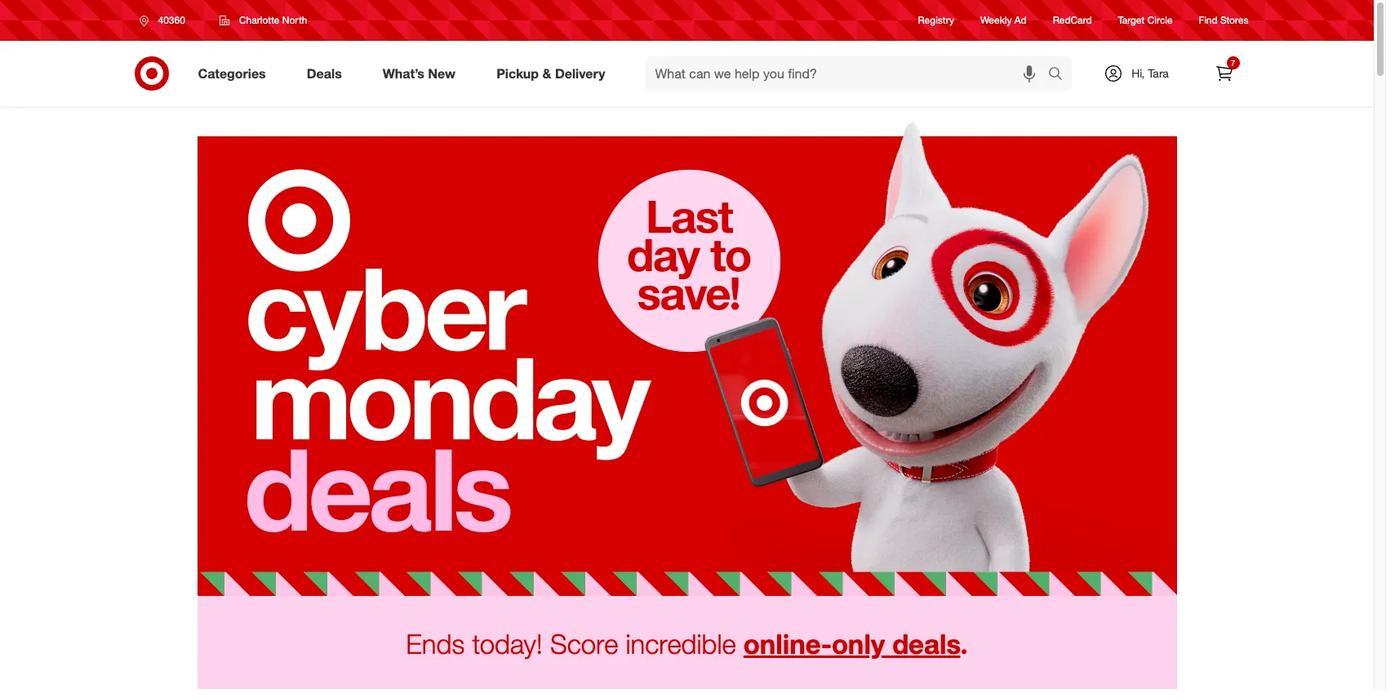 Task type: locate. For each thing, give the bounding box(es) containing it.
weekly ad link
[[980, 13, 1027, 27]]

hi, tara
[[1132, 66, 1169, 80]]

incredible
[[626, 628, 736, 660]]

7
[[1231, 58, 1235, 68]]

score
[[550, 628, 618, 660]]

what's new link
[[369, 56, 476, 91]]

delivery
[[555, 65, 605, 81]]

online-
[[744, 628, 832, 660]]

deals link
[[293, 56, 362, 91]]

categories
[[198, 65, 266, 81]]

ends
[[406, 628, 465, 660]]

only
[[832, 628, 885, 660]]

search
[[1040, 67, 1080, 83]]

weekly
[[980, 14, 1012, 26]]

.
[[960, 628, 968, 660]]

registry
[[918, 14, 954, 26]]

hi,
[[1132, 66, 1145, 80]]

what's new
[[383, 65, 456, 81]]

categories link
[[184, 56, 286, 91]]

find
[[1199, 14, 1218, 26]]

charlotte north
[[239, 14, 307, 26]]

deals
[[892, 628, 960, 660]]

40360
[[158, 14, 185, 26]]

target
[[1118, 14, 1145, 26]]

target cyber monday deals, last day to save! image
[[197, 106, 1177, 596]]



Task type: describe. For each thing, give the bounding box(es) containing it.
north
[[282, 14, 307, 26]]

40360 button
[[129, 6, 202, 35]]

search button
[[1040, 56, 1080, 95]]

pickup & delivery
[[496, 65, 605, 81]]

target circle
[[1118, 14, 1173, 26]]

redcard
[[1053, 14, 1092, 26]]

&
[[542, 65, 551, 81]]

What can we help you find? suggestions appear below search field
[[645, 56, 1052, 91]]

today!
[[472, 628, 543, 660]]

charlotte
[[239, 14, 280, 26]]

stores
[[1220, 14, 1249, 26]]

deals
[[307, 65, 342, 81]]

registry link
[[918, 13, 954, 27]]

target circle link
[[1118, 13, 1173, 27]]

charlotte north button
[[209, 6, 318, 35]]

7 link
[[1206, 56, 1242, 91]]

find stores
[[1199, 14, 1249, 26]]

ends today! score incredible online-only deals .
[[406, 628, 968, 660]]

pickup & delivery link
[[483, 56, 626, 91]]

circle
[[1148, 14, 1173, 26]]

redcard link
[[1053, 13, 1092, 27]]

tara
[[1148, 66, 1169, 80]]

what's
[[383, 65, 424, 81]]

new
[[428, 65, 456, 81]]

pickup
[[496, 65, 539, 81]]

ad
[[1015, 14, 1027, 26]]

find stores link
[[1199, 13, 1249, 27]]

weekly ad
[[980, 14, 1027, 26]]



Task type: vqa. For each thing, say whether or not it's contained in the screenshot.
Color button
no



